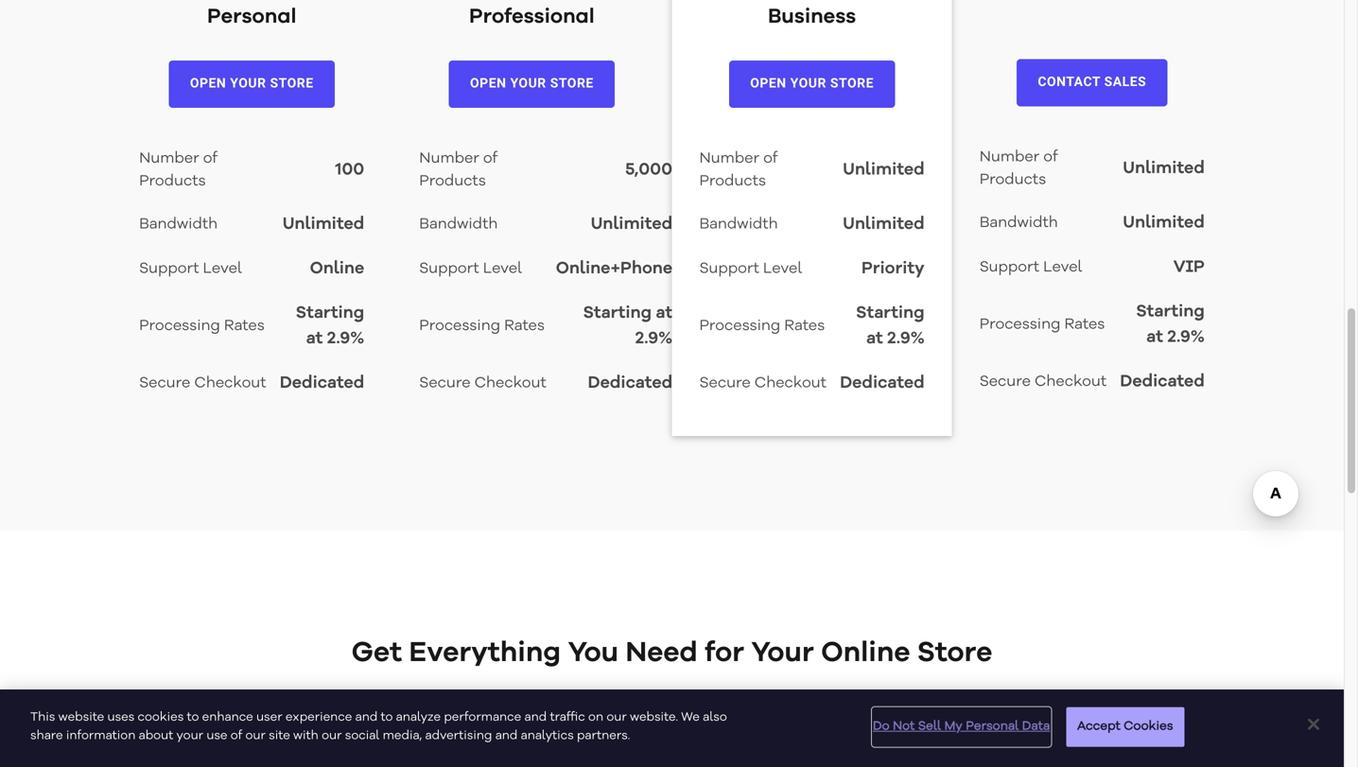 Task type: vqa. For each thing, say whether or not it's contained in the screenshot.
Tips within holiday planning no festive products or gifts? offbeat ecommerce holiday tips
no



Task type: locate. For each thing, give the bounding box(es) containing it.
3 open your store link from the left
[[729, 61, 895, 108]]

at
[[656, 305, 673, 322], [1147, 329, 1163, 346], [306, 331, 323, 348], [867, 331, 883, 348]]

priority
[[862, 261, 925, 278]]

1 horizontal spatial and
[[495, 730, 518, 742]]

at for personal
[[306, 331, 323, 348]]

1 to from the left
[[187, 711, 199, 724]]

0 horizontal spatial open your store
[[190, 75, 314, 91]]

processing rates
[[980, 317, 1105, 333], [139, 319, 265, 334], [419, 319, 545, 334], [700, 319, 825, 334]]

our down 'experience'
[[322, 730, 342, 742]]

cookies
[[138, 711, 184, 724]]

2.9%
[[1168, 329, 1205, 346], [327, 331, 364, 348], [635, 331, 673, 348], [887, 331, 925, 348]]

your
[[230, 75, 266, 91], [510, 75, 547, 91], [790, 75, 827, 91], [751, 639, 814, 667]]

performance
[[444, 711, 521, 724]]

0 horizontal spatial to
[[187, 711, 199, 724]]

with
[[293, 730, 319, 742]]

products for professional
[[419, 174, 486, 189]]

open your store for business
[[750, 75, 874, 91]]

1 horizontal spatial online
[[821, 639, 910, 667]]

social
[[345, 730, 380, 742]]

1 horizontal spatial to
[[381, 711, 393, 724]]

2 horizontal spatial open
[[750, 75, 787, 91]]

100
[[335, 162, 364, 179]]

open your store link for personal
[[169, 61, 335, 108]]

number
[[980, 150, 1040, 165], [139, 151, 199, 166], [419, 151, 479, 166], [700, 151, 760, 166]]

and
[[355, 711, 378, 724], [525, 711, 547, 724], [495, 730, 518, 742]]

1 open your store link from the left
[[169, 61, 335, 108]]

business
[[768, 6, 856, 27]]

support level for business
[[700, 262, 802, 277]]

your
[[176, 730, 203, 742]]

2 open your store from the left
[[470, 75, 594, 91]]

1 open your store from the left
[[190, 75, 314, 91]]

number of products for business
[[700, 151, 778, 189]]

and down the performance
[[495, 730, 518, 742]]

store
[[270, 75, 314, 91], [550, 75, 594, 91], [830, 75, 874, 91], [917, 639, 993, 667]]

our
[[607, 711, 627, 724], [245, 730, 266, 742], [322, 730, 342, 742]]

personal
[[207, 6, 296, 27], [966, 721, 1019, 733]]

2 open from the left
[[470, 75, 507, 91]]

your for business
[[790, 75, 827, 91]]

accept cookies button
[[1066, 707, 1185, 747]]

2 horizontal spatial open your store
[[750, 75, 874, 91]]

2.9% for professional
[[635, 331, 673, 348]]

get everything you need for your online store
[[352, 639, 993, 667]]

products for personal
[[139, 174, 206, 189]]

number of products
[[980, 150, 1058, 188], [139, 151, 218, 189], [419, 151, 498, 189], [700, 151, 778, 189]]

to up your on the bottom
[[187, 711, 199, 724]]

0 horizontal spatial personal
[[207, 6, 296, 27]]

and up social
[[355, 711, 378, 724]]

0 horizontal spatial online
[[310, 261, 364, 278]]

unlimited
[[1123, 160, 1205, 177], [843, 162, 925, 179], [1123, 215, 1205, 232], [283, 216, 364, 233], [591, 216, 673, 233], [843, 216, 925, 233]]

advertising
[[425, 730, 492, 742]]

sell
[[918, 721, 941, 733]]

1 horizontal spatial open
[[470, 75, 507, 91]]

do not sell my personal data
[[873, 721, 1050, 733]]

starting for personal
[[296, 305, 364, 322]]

0 horizontal spatial open your store link
[[169, 61, 335, 108]]

1 vertical spatial personal
[[966, 721, 1019, 733]]

starting at 2.9%
[[1136, 304, 1205, 346], [296, 305, 364, 348], [583, 305, 673, 348], [856, 305, 925, 348]]

everything
[[409, 639, 561, 667]]

not
[[893, 721, 915, 733]]

accept
[[1078, 721, 1121, 733]]

2 open your store link from the left
[[449, 61, 615, 108]]

traffic
[[550, 711, 585, 724]]

media,
[[383, 730, 422, 742]]

store for professional
[[550, 75, 594, 91]]

3 open your store from the left
[[750, 75, 874, 91]]

1 open from the left
[[190, 75, 226, 91]]

processing rates for professional
[[419, 319, 545, 334]]

2 horizontal spatial open your store link
[[729, 61, 895, 108]]

and up analytics
[[525, 711, 547, 724]]

1 horizontal spatial personal
[[966, 721, 1019, 733]]

processing rates for personal
[[139, 319, 265, 334]]

1 horizontal spatial open your store
[[470, 75, 594, 91]]

to up media,
[[381, 711, 393, 724]]

1 horizontal spatial open your store link
[[449, 61, 615, 108]]

0 vertical spatial personal
[[207, 6, 296, 27]]

our right on
[[607, 711, 627, 724]]

bandwidth for personal
[[139, 217, 218, 232]]

to
[[187, 711, 199, 724], [381, 711, 393, 724]]

of for personal
[[203, 151, 218, 166]]

2 horizontal spatial and
[[525, 711, 547, 724]]

open your store link
[[169, 61, 335, 108], [449, 61, 615, 108], [729, 61, 895, 108]]

my
[[945, 721, 963, 733]]

website
[[58, 711, 104, 724]]

number of products for personal
[[139, 151, 218, 189]]

of
[[1044, 150, 1058, 165], [203, 151, 218, 166], [483, 151, 498, 166], [763, 151, 778, 166], [231, 730, 242, 742]]

analytics
[[521, 730, 574, 742]]

starting for professional
[[583, 305, 652, 322]]

0 horizontal spatial our
[[245, 730, 266, 742]]

our down user
[[245, 730, 266, 742]]

online
[[310, 261, 364, 278], [821, 639, 910, 667]]

1 vertical spatial online
[[821, 639, 910, 667]]

open
[[190, 75, 226, 91], [470, 75, 507, 91], [750, 75, 787, 91]]

bandwidth
[[980, 216, 1058, 231], [139, 217, 218, 232], [419, 217, 498, 232], [700, 217, 778, 232]]

3 open from the left
[[750, 75, 787, 91]]

starting inside the starting at 2.9%
[[583, 305, 652, 322]]

0 horizontal spatial open
[[190, 75, 226, 91]]

store for personal
[[270, 75, 314, 91]]

secure checkout for personal
[[139, 376, 266, 391]]

products for business
[[700, 174, 766, 189]]

open your store link for professional
[[449, 61, 615, 108]]

experience
[[286, 711, 352, 724]]

products
[[980, 173, 1046, 188], [139, 174, 206, 189], [419, 174, 486, 189], [700, 174, 766, 189]]

we
[[681, 711, 700, 724]]

contact
[[1038, 74, 1101, 89]]

of for professional
[[483, 151, 498, 166]]

support level for professional
[[419, 262, 522, 277]]

0 vertical spatial online
[[310, 261, 364, 278]]

open your store for professional
[[470, 75, 594, 91]]

store for business
[[830, 75, 874, 91]]

dedicated
[[1120, 374, 1205, 391], [280, 375, 364, 392], [588, 375, 673, 392], [840, 375, 925, 392]]

open your store
[[190, 75, 314, 91], [470, 75, 594, 91], [750, 75, 874, 91]]

online+phone
[[556, 261, 673, 278]]

of inside this website uses cookies to enhance user experience and to analyze performance and traffic on our website. we also share information about your use of our site with our social media, advertising and analytics partners.
[[231, 730, 242, 742]]

about
[[139, 730, 173, 742]]

number for business
[[700, 151, 760, 166]]

for
[[705, 639, 744, 667]]

at for professional
[[656, 305, 673, 322]]

secure checkout
[[980, 375, 1107, 390], [139, 376, 266, 391], [419, 376, 547, 391], [700, 376, 827, 391]]

support level
[[980, 260, 1083, 275], [139, 262, 242, 277], [419, 262, 522, 277], [700, 262, 802, 277]]

starting
[[1136, 304, 1205, 321], [296, 305, 364, 322], [583, 305, 652, 322], [856, 305, 925, 322]]



Task type: describe. For each thing, give the bounding box(es) containing it.
2 horizontal spatial our
[[607, 711, 627, 724]]

dedicated for business
[[840, 375, 925, 392]]

number for personal
[[139, 151, 199, 166]]

vip
[[1174, 259, 1205, 276]]

contact sales
[[1038, 74, 1147, 89]]

at for business
[[867, 331, 883, 348]]

open for personal
[[190, 75, 226, 91]]

need
[[626, 639, 698, 667]]

also
[[703, 711, 727, 724]]

starting for business
[[856, 305, 925, 322]]

unlimited for priority
[[843, 216, 925, 233]]

2.9% for business
[[887, 331, 925, 348]]

site
[[269, 730, 290, 742]]

this
[[30, 711, 55, 724]]

processing rates for business
[[700, 319, 825, 334]]

secure checkout for professional
[[419, 376, 547, 391]]

0 horizontal spatial and
[[355, 711, 378, 724]]

open your store link for business
[[729, 61, 895, 108]]

user
[[256, 711, 282, 724]]

do not sell my personal data button
[[873, 708, 1050, 746]]

enhance
[[202, 711, 253, 724]]

number of products for professional
[[419, 151, 498, 189]]

accept cookies
[[1078, 721, 1174, 733]]

bandwidth for business
[[700, 217, 778, 232]]

unlimited for online+phone
[[591, 216, 673, 233]]

website.
[[630, 711, 678, 724]]

open your store for personal
[[190, 75, 314, 91]]

partners.
[[577, 730, 630, 742]]

dedicated for professional
[[588, 375, 673, 392]]

you
[[568, 639, 619, 667]]

your for professional
[[510, 75, 547, 91]]

unlimited for vip
[[1123, 215, 1205, 232]]

do
[[873, 721, 890, 733]]

of for business
[[763, 151, 778, 166]]

uses
[[107, 711, 135, 724]]

unlimited for online
[[283, 216, 364, 233]]

open for professional
[[470, 75, 507, 91]]

this website uses cookies to enhance user experience and to analyze performance and traffic on our website. we also share information about your use of our site with our social media, advertising and analytics partners.
[[30, 711, 727, 742]]

sales
[[1105, 74, 1147, 89]]

cookies
[[1124, 721, 1174, 733]]

data
[[1022, 721, 1050, 733]]

privacy alert dialog
[[0, 690, 1344, 767]]

share
[[30, 730, 63, 742]]

professional
[[469, 6, 595, 27]]

personal inside button
[[966, 721, 1019, 733]]

open for business
[[750, 75, 787, 91]]

starting at 2.9% for personal
[[296, 305, 364, 348]]

2.9% for personal
[[327, 331, 364, 348]]

analyze
[[396, 711, 441, 724]]

secure checkout for business
[[700, 376, 827, 391]]

number for professional
[[419, 151, 479, 166]]

bandwidth for professional
[[419, 217, 498, 232]]

5,000
[[625, 162, 673, 179]]

starting at 2.9% for professional
[[583, 305, 673, 348]]

starting at 2.9% for business
[[856, 305, 925, 348]]

get
[[352, 639, 402, 667]]

your for personal
[[230, 75, 266, 91]]

dedicated for personal
[[280, 375, 364, 392]]

1 horizontal spatial our
[[322, 730, 342, 742]]

use
[[207, 730, 228, 742]]

support level for personal
[[139, 262, 242, 277]]

2 to from the left
[[381, 711, 393, 724]]

on
[[588, 711, 604, 724]]

information
[[66, 730, 136, 742]]

contact sales link
[[1017, 59, 1168, 107]]



